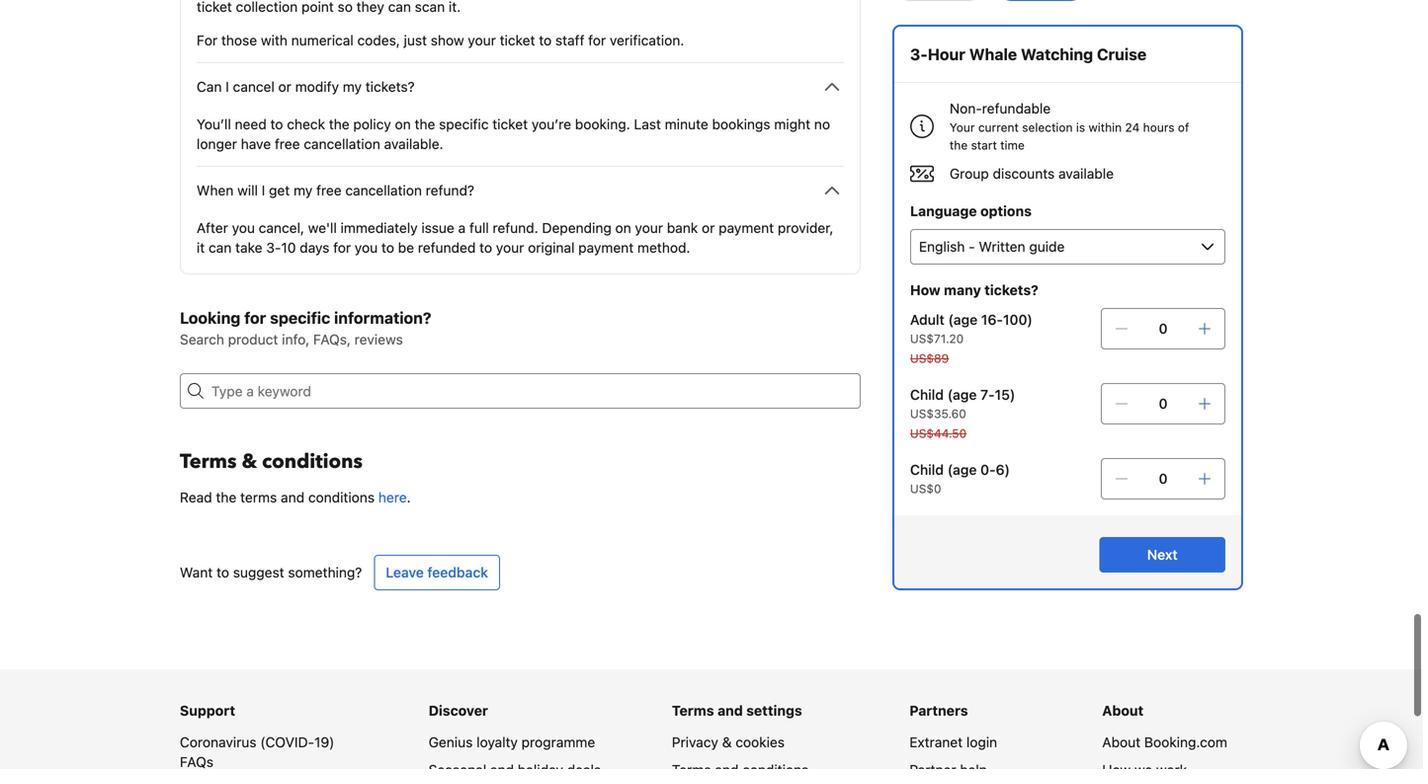 Task type: locate. For each thing, give the bounding box(es) containing it.
when
[[197, 182, 234, 199]]

cancellation inside 'you'll need to check the policy on the specific ticket you're booking. last minute bookings might no longer have free cancellation available.'
[[304, 136, 380, 152]]

1 horizontal spatial tickets?
[[985, 282, 1039, 298]]

1 horizontal spatial payment
[[719, 220, 774, 236]]

&
[[242, 449, 257, 476], [722, 735, 732, 751]]

specific inside looking for specific information? search product info, faqs, reviews
[[270, 309, 330, 328]]

extranet
[[909, 735, 963, 751]]

adult (age 16-100) us$71.20
[[910, 312, 1033, 346]]

1 vertical spatial (age
[[947, 387, 977, 403]]

i inside dropdown button
[[262, 182, 265, 199]]

16-
[[981, 312, 1003, 328]]

2 child from the top
[[910, 462, 944, 478]]

1 0 from the top
[[1159, 321, 1168, 337]]

modify
[[295, 79, 339, 95]]

or inside dropdown button
[[278, 79, 291, 95]]

terms for terms and settings
[[672, 703, 714, 719]]

0 vertical spatial specific
[[439, 116, 489, 132]]

on inside after you cancel, we'll immediately issue a full refund. depending on your bank or payment provider, it can take 3-10 days for you to be refunded to your original payment method.
[[615, 220, 631, 236]]

1 vertical spatial 0
[[1159, 396, 1168, 412]]

watching
[[1021, 45, 1093, 64]]

extranet login link
[[909, 735, 997, 751]]

free up we'll
[[316, 182, 342, 199]]

on up available.
[[395, 116, 411, 132]]

0 vertical spatial for
[[588, 32, 606, 48]]

search
[[180, 332, 224, 348]]

1 vertical spatial or
[[702, 220, 715, 236]]

(age inside child (age 0-6) us$0
[[947, 462, 977, 478]]

support
[[180, 703, 235, 719]]

0 vertical spatial tickets?
[[365, 79, 415, 95]]

verification.
[[610, 32, 684, 48]]

to down full
[[479, 240, 492, 256]]

within
[[1089, 121, 1122, 134]]

1 vertical spatial cancellation
[[345, 182, 422, 199]]

0 horizontal spatial my
[[294, 182, 313, 199]]

to right 'need'
[[270, 116, 283, 132]]

child up us$35.60
[[910, 387, 944, 403]]

and up privacy & cookies
[[718, 703, 743, 719]]

0 horizontal spatial &
[[242, 449, 257, 476]]

my inside dropdown button
[[294, 182, 313, 199]]

or
[[278, 79, 291, 95], [702, 220, 715, 236]]

child inside child (age 0-6) us$0
[[910, 462, 944, 478]]

2 about from the top
[[1102, 735, 1141, 751]]

available
[[1059, 166, 1114, 182]]

about left booking.com
[[1102, 735, 1141, 751]]

feedback
[[427, 565, 488, 581]]

refund?
[[426, 182, 474, 199]]

partners
[[909, 703, 968, 719]]

issue
[[421, 220, 454, 236]]

about up about booking.com at the bottom
[[1102, 703, 1144, 719]]

child
[[910, 387, 944, 403], [910, 462, 944, 478]]

0 vertical spatial about
[[1102, 703, 1144, 719]]

terms up the privacy
[[672, 703, 714, 719]]

1 horizontal spatial and
[[718, 703, 743, 719]]

specific up info,
[[270, 309, 330, 328]]

0 vertical spatial you
[[232, 220, 255, 236]]

settings
[[746, 703, 802, 719]]

1 vertical spatial free
[[316, 182, 342, 199]]

1 vertical spatial on
[[615, 220, 631, 236]]

ticket down can i cancel or modify my tickets? dropdown button
[[492, 116, 528, 132]]

1 vertical spatial 3-
[[266, 240, 281, 256]]

1 about from the top
[[1102, 703, 1144, 719]]

with
[[261, 32, 288, 48]]

your
[[950, 121, 975, 134]]

original
[[528, 240, 575, 256]]

0 vertical spatial cancellation
[[304, 136, 380, 152]]

or right bank
[[702, 220, 715, 236]]

the inside non-refundable your current selection is within 24 hours of the start time
[[950, 138, 968, 152]]

1 vertical spatial about
[[1102, 735, 1141, 751]]

terms for terms & conditions
[[180, 449, 237, 476]]

1 horizontal spatial my
[[343, 79, 362, 95]]

refunded
[[418, 240, 476, 256]]

child up us$0
[[910, 462, 944, 478]]

child inside child (age 7-15) us$35.60
[[910, 387, 944, 403]]

selection
[[1022, 121, 1073, 134]]

cancellation down the policy
[[304, 136, 380, 152]]

0 vertical spatial or
[[278, 79, 291, 95]]

0 vertical spatial (age
[[948, 312, 978, 328]]

coronavirus (covid-19) faqs
[[180, 735, 334, 770]]

language
[[910, 203, 977, 219]]

the down the your
[[950, 138, 968, 152]]

loyalty
[[477, 735, 518, 751]]

payment left provider,
[[719, 220, 774, 236]]

login
[[966, 735, 997, 751]]

1 horizontal spatial 3-
[[910, 45, 928, 64]]

the left the policy
[[329, 116, 350, 132]]

0 horizontal spatial i
[[226, 79, 229, 95]]

to right want
[[216, 565, 229, 581]]

your up method.
[[635, 220, 663, 236]]

and right terms in the left bottom of the page
[[281, 490, 305, 506]]

for right days
[[333, 240, 351, 256]]

the
[[329, 116, 350, 132], [415, 116, 435, 132], [950, 138, 968, 152], [216, 490, 237, 506]]

(covid-
[[260, 735, 314, 751]]

conditions up read the terms and conditions here . on the bottom left of the page
[[262, 449, 363, 476]]

discover
[[429, 703, 488, 719]]

1 vertical spatial you
[[355, 240, 378, 256]]

cancellation inside dropdown button
[[345, 182, 422, 199]]

1 vertical spatial i
[[262, 182, 265, 199]]

& right the privacy
[[722, 735, 732, 751]]

child for child (age 7-15)
[[910, 387, 944, 403]]

19)
[[314, 735, 334, 751]]

be
[[398, 240, 414, 256]]

(age inside adult (age 16-100) us$71.20
[[948, 312, 978, 328]]

payment down depending
[[578, 240, 634, 256]]

or right cancel
[[278, 79, 291, 95]]

0 vertical spatial my
[[343, 79, 362, 95]]

hour
[[928, 45, 966, 64]]

on right depending
[[615, 220, 631, 236]]

to left staff
[[539, 32, 552, 48]]

for inside after you cancel, we'll immediately issue a full refund. depending on your bank or payment provider, it can take 3-10 days for you to be refunded to your original payment method.
[[333, 240, 351, 256]]

to inside 'you'll need to check the policy on the specific ticket you're booking. last minute bookings might no longer have free cancellation available.'
[[270, 116, 283, 132]]

you down "immediately"
[[355, 240, 378, 256]]

0 horizontal spatial 3-
[[266, 240, 281, 256]]

& up terms in the left bottom of the page
[[242, 449, 257, 476]]

ticket
[[500, 32, 535, 48], [492, 116, 528, 132]]

genius loyalty programme link
[[429, 735, 595, 751]]

about for about booking.com
[[1102, 735, 1141, 751]]

0 vertical spatial your
[[468, 32, 496, 48]]

for up "product"
[[244, 309, 266, 328]]

suggest
[[233, 565, 284, 581]]

many
[[944, 282, 981, 298]]

cruise
[[1097, 45, 1147, 64]]

i inside dropdown button
[[226, 79, 229, 95]]

0 vertical spatial terms
[[180, 449, 237, 476]]

1 horizontal spatial for
[[333, 240, 351, 256]]

0 horizontal spatial specific
[[270, 309, 330, 328]]

1 vertical spatial terms
[[672, 703, 714, 719]]

1 vertical spatial for
[[333, 240, 351, 256]]

0 horizontal spatial tickets?
[[365, 79, 415, 95]]

1 vertical spatial and
[[718, 703, 743, 719]]

0 horizontal spatial you
[[232, 220, 255, 236]]

2 vertical spatial for
[[244, 309, 266, 328]]

1 vertical spatial child
[[910, 462, 944, 478]]

3 0 from the top
[[1159, 471, 1168, 487]]

child (age 7-15) us$35.60
[[910, 387, 1015, 421]]

3- down cancel,
[[266, 240, 281, 256]]

0 horizontal spatial for
[[244, 309, 266, 328]]

1 child from the top
[[910, 387, 944, 403]]

0 vertical spatial 0
[[1159, 321, 1168, 337]]

i
[[226, 79, 229, 95], [262, 182, 265, 199]]

1 vertical spatial my
[[294, 182, 313, 199]]

1 vertical spatial ticket
[[492, 116, 528, 132]]

i right the 'will' at the left of the page
[[262, 182, 265, 199]]

1 horizontal spatial specific
[[439, 116, 489, 132]]

terms up 'read'
[[180, 449, 237, 476]]

1 vertical spatial &
[[722, 735, 732, 751]]

3- left whale
[[910, 45, 928, 64]]

hours
[[1143, 121, 1175, 134]]

conditions
[[262, 449, 363, 476], [308, 490, 375, 506]]

2 0 from the top
[[1159, 396, 1168, 412]]

cookies
[[736, 735, 785, 751]]

3-
[[910, 45, 928, 64], [266, 240, 281, 256]]

free down check
[[275, 136, 300, 152]]

(age for 16-
[[948, 312, 978, 328]]

for right staff
[[588, 32, 606, 48]]

your right show on the top of the page
[[468, 32, 496, 48]]

1 horizontal spatial free
[[316, 182, 342, 199]]

conditions left here link
[[308, 490, 375, 506]]

1 horizontal spatial you
[[355, 240, 378, 256]]

0 horizontal spatial or
[[278, 79, 291, 95]]

ticket up can i cancel or modify my tickets? dropdown button
[[500, 32, 535, 48]]

options
[[980, 203, 1032, 219]]

codes,
[[357, 32, 400, 48]]

0 vertical spatial free
[[275, 136, 300, 152]]

(age left 0-
[[947, 462, 977, 478]]

something?
[[288, 565, 362, 581]]

have
[[241, 136, 271, 152]]

2 vertical spatial (age
[[947, 462, 977, 478]]

to left be at the left of the page
[[381, 240, 394, 256]]

non-refundable your current selection is within 24 hours of the start time
[[950, 100, 1189, 152]]

(age left '7-'
[[947, 387, 977, 403]]

1 vertical spatial specific
[[270, 309, 330, 328]]

tickets? up the policy
[[365, 79, 415, 95]]

1 horizontal spatial on
[[615, 220, 631, 236]]

1 horizontal spatial &
[[722, 735, 732, 751]]

0 vertical spatial and
[[281, 490, 305, 506]]

0 horizontal spatial on
[[395, 116, 411, 132]]

0 horizontal spatial terms
[[180, 449, 237, 476]]

for those with numerical codes, just show your ticket to staff for verification.
[[197, 32, 684, 48]]

you
[[232, 220, 255, 236], [355, 240, 378, 256]]

0 vertical spatial i
[[226, 79, 229, 95]]

i right can
[[226, 79, 229, 95]]

booking.
[[575, 116, 630, 132]]

staff
[[555, 32, 585, 48]]

your
[[468, 32, 496, 48], [635, 220, 663, 236], [496, 240, 524, 256]]

2 vertical spatial 0
[[1159, 471, 1168, 487]]

on inside 'you'll need to check the policy on the specific ticket you're booking. last minute bookings might no longer have free cancellation available.'
[[395, 116, 411, 132]]

your down refund.
[[496, 240, 524, 256]]

how many tickets?
[[910, 282, 1039, 298]]

my right get
[[294, 182, 313, 199]]

my right modify
[[343, 79, 362, 95]]

0 vertical spatial on
[[395, 116, 411, 132]]

1 horizontal spatial i
[[262, 182, 265, 199]]

(age inside child (age 7-15) us$35.60
[[947, 387, 977, 403]]

non-
[[950, 100, 982, 117]]

on
[[395, 116, 411, 132], [615, 220, 631, 236]]

& for privacy
[[722, 735, 732, 751]]

cancellation up "immediately"
[[345, 182, 422, 199]]

tickets?
[[365, 79, 415, 95], [985, 282, 1039, 298]]

want
[[180, 565, 213, 581]]

(age for 0-
[[947, 462, 977, 478]]

you up take
[[232, 220, 255, 236]]

0 vertical spatial 3-
[[910, 45, 928, 64]]

to
[[539, 32, 552, 48], [270, 116, 283, 132], [381, 240, 394, 256], [479, 240, 492, 256], [216, 565, 229, 581]]

0 for child (age 7-15)
[[1159, 396, 1168, 412]]

1 horizontal spatial or
[[702, 220, 715, 236]]

1 horizontal spatial terms
[[672, 703, 714, 719]]

0 vertical spatial &
[[242, 449, 257, 476]]

0 horizontal spatial free
[[275, 136, 300, 152]]

specific up available.
[[439, 116, 489, 132]]

1 vertical spatial payment
[[578, 240, 634, 256]]

payment
[[719, 220, 774, 236], [578, 240, 634, 256]]

(age left 16-
[[948, 312, 978, 328]]

0 vertical spatial child
[[910, 387, 944, 403]]

0 vertical spatial payment
[[719, 220, 774, 236]]

tickets? up 100)
[[985, 282, 1039, 298]]



Task type: describe. For each thing, give the bounding box(es) containing it.
0 for adult (age 16-100)
[[1159, 321, 1168, 337]]

extranet login
[[909, 735, 997, 751]]

free inside 'you'll need to check the policy on the specific ticket you're booking. last minute bookings might no longer have free cancellation available.'
[[275, 136, 300, 152]]

(age for 7-
[[947, 387, 977, 403]]

cancel
[[233, 79, 275, 95]]

bookings
[[712, 116, 770, 132]]

0-
[[980, 462, 996, 478]]

minute
[[665, 116, 708, 132]]

about for about
[[1102, 703, 1144, 719]]

for inside looking for specific information? search product info, faqs, reviews
[[244, 309, 266, 328]]

booking.com
[[1144, 735, 1227, 751]]

privacy & cookies link
[[672, 735, 785, 751]]

can i cancel or modify my tickets? button
[[197, 75, 844, 99]]

3- inside after you cancel, we'll immediately issue a full refund. depending on your bank or payment provider, it can take 3-10 days for you to be refunded to your original payment method.
[[266, 240, 281, 256]]

a
[[458, 220, 466, 236]]

coronavirus (covid-19) faqs link
[[180, 735, 334, 770]]

us$35.60
[[910, 407, 966, 421]]

the right 'read'
[[216, 490, 237, 506]]

terms and settings
[[672, 703, 802, 719]]

next
[[1147, 547, 1178, 563]]

reviews
[[355, 332, 403, 348]]

looking
[[180, 309, 241, 328]]

available.
[[384, 136, 443, 152]]

might
[[774, 116, 810, 132]]

0 horizontal spatial payment
[[578, 240, 634, 256]]

24
[[1125, 121, 1140, 134]]

privacy & cookies
[[672, 735, 785, 751]]

last
[[634, 116, 661, 132]]

product
[[228, 332, 278, 348]]

for
[[197, 32, 218, 48]]

child for child (age 0-6)
[[910, 462, 944, 478]]

can i cancel or modify my tickets?
[[197, 79, 415, 95]]

free inside dropdown button
[[316, 182, 342, 199]]

privacy
[[672, 735, 718, 751]]

show
[[431, 32, 464, 48]]

when will i get my free cancellation refund? button
[[197, 179, 844, 203]]

immediately
[[341, 220, 418, 236]]

0 for child (age 0-6)
[[1159, 471, 1168, 487]]

how
[[910, 282, 941, 298]]

can
[[197, 79, 222, 95]]

it
[[197, 240, 205, 256]]

specific inside 'you'll need to check the policy on the specific ticket you're booking. last minute bookings might no longer have free cancellation available.'
[[439, 116, 489, 132]]

or inside after you cancel, we'll immediately issue a full refund. depending on your bank or payment provider, it can take 3-10 days for you to be refunded to your original payment method.
[[702, 220, 715, 236]]

looking for specific information? search product info, faqs, reviews
[[180, 309, 431, 348]]

about booking.com
[[1102, 735, 1227, 751]]

depending
[[542, 220, 612, 236]]

leave
[[386, 565, 424, 581]]

1 vertical spatial your
[[635, 220, 663, 236]]

genius loyalty programme
[[429, 735, 595, 751]]

you're
[[532, 116, 571, 132]]

programme
[[522, 735, 595, 751]]

child (age 0-6) us$0
[[910, 462, 1010, 496]]

information?
[[334, 309, 431, 328]]

0 vertical spatial conditions
[[262, 449, 363, 476]]

Type a keyword field
[[204, 374, 861, 409]]

start
[[971, 138, 997, 152]]

0 horizontal spatial and
[[281, 490, 305, 506]]

we'll
[[308, 220, 337, 236]]

need
[[235, 116, 267, 132]]

.
[[407, 490, 411, 506]]

3-hour whale watching cruise
[[910, 45, 1147, 64]]

current
[[978, 121, 1019, 134]]

faqs,
[[313, 332, 351, 348]]

the up available.
[[415, 116, 435, 132]]

coronavirus
[[180, 735, 257, 751]]

next button
[[1099, 538, 1225, 573]]

those
[[221, 32, 257, 48]]

no
[[814, 116, 830, 132]]

just
[[404, 32, 427, 48]]

& for terms
[[242, 449, 257, 476]]

2 vertical spatial your
[[496, 240, 524, 256]]

days
[[300, 240, 330, 256]]

refundable
[[982, 100, 1051, 117]]

group discounts available
[[950, 166, 1114, 182]]

check
[[287, 116, 325, 132]]

about booking.com link
[[1102, 735, 1227, 751]]

info,
[[282, 332, 309, 348]]

my inside dropdown button
[[343, 79, 362, 95]]

us$71.20
[[910, 332, 964, 346]]

policy
[[353, 116, 391, 132]]

1 vertical spatial tickets?
[[985, 282, 1039, 298]]

1 vertical spatial conditions
[[308, 490, 375, 506]]

full
[[469, 220, 489, 236]]

time
[[1000, 138, 1025, 152]]

of
[[1178, 121, 1189, 134]]

genius
[[429, 735, 473, 751]]

is
[[1076, 121, 1085, 134]]

provider,
[[778, 220, 834, 236]]

refund.
[[493, 220, 538, 236]]

leave feedback
[[386, 565, 488, 581]]

whale
[[969, 45, 1017, 64]]

2 horizontal spatial for
[[588, 32, 606, 48]]

6)
[[996, 462, 1010, 478]]

can
[[209, 240, 232, 256]]

tickets? inside dropdown button
[[365, 79, 415, 95]]

terms
[[240, 490, 277, 506]]

after you cancel, we'll immediately issue a full refund. depending on your bank or payment provider, it can take 3-10 days for you to be refunded to your original payment method.
[[197, 220, 834, 256]]

ticket inside 'you'll need to check the policy on the specific ticket you're booking. last minute bookings might no longer have free cancellation available.'
[[492, 116, 528, 132]]

longer
[[197, 136, 237, 152]]

0 vertical spatial ticket
[[500, 32, 535, 48]]

terms & conditions
[[180, 449, 363, 476]]

numerical
[[291, 32, 354, 48]]



Task type: vqa. For each thing, say whether or not it's contained in the screenshot.
SHOW MORE DATES button
no



